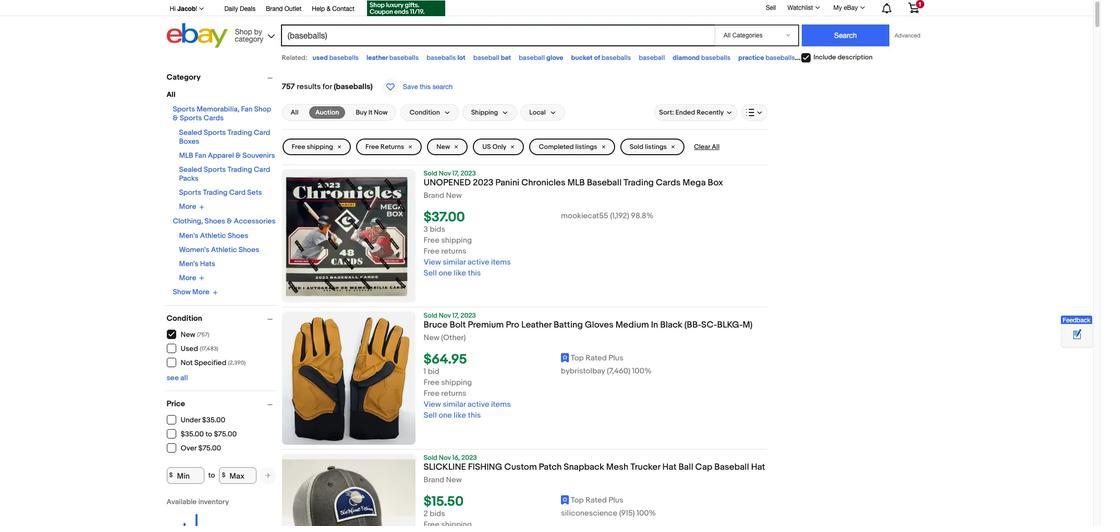 Task type: describe. For each thing, give the bounding box(es) containing it.
0 vertical spatial $35.00
[[202, 416, 225, 425]]

trading down sports memorabilia, fan shop & sports cards
[[228, 128, 252, 137]]

top for $15.50
[[571, 496, 584, 506]]

baseballs for leather baseballs
[[389, 54, 419, 62]]

bruce bolt premium pro leather batting gloves medium in black (bb-sc-blkg-m) heading
[[424, 320, 753, 331]]

bolt
[[450, 320, 466, 331]]

sold for $15.50
[[424, 454, 437, 462]]

over
[[181, 444, 197, 453]]

baseballs lot
[[427, 54, 466, 62]]

sold inside sold listings link
[[630, 143, 643, 151]]

1 vertical spatial $35.00
[[181, 430, 204, 439]]

2 sealed from the top
[[179, 165, 202, 174]]

2 bids
[[424, 509, 445, 519]]

1 vertical spatial shoes
[[228, 231, 248, 240]]

help & contact
[[312, 5, 355, 13]]

listings for sold listings
[[645, 143, 667, 151]]

hats
[[200, 259, 215, 268]]

us
[[482, 143, 491, 151]]

sold listings
[[630, 143, 667, 151]]

2 vertical spatial shoes
[[239, 245, 259, 254]]

men's hats link
[[179, 259, 215, 268]]

blkg-
[[717, 320, 743, 331]]

this inside bybristolbay (7,460) 100% free shipping free returns view similar active items sell one like this
[[468, 411, 481, 421]]

2023 left panini
[[473, 178, 493, 188]]

hi
[[170, 5, 176, 13]]

show more button
[[173, 288, 218, 297]]

price button
[[167, 399, 277, 409]]

bybristolbay (7,460) 100% free shipping free returns view similar active items sell one like this
[[424, 367, 651, 421]]

to inside $35.00 to $75.00 link
[[205, 430, 212, 439]]

2 view similar active items link from the top
[[424, 400, 511, 410]]

all inside all link
[[291, 108, 299, 117]]

3
[[424, 225, 428, 235]]

baseball bat
[[473, 54, 511, 62]]

black
[[660, 320, 682, 331]]

baseballs for used baseballs
[[329, 54, 359, 62]]

& up the men's athletic shoes link
[[227, 217, 232, 225]]

sports down the packs
[[179, 188, 201, 197]]

nov for $15.50
[[439, 454, 451, 462]]

sold  nov 17, 2023 bruce bolt premium pro leather batting gloves medium in black (bb-sc-blkg-m) new (other)
[[424, 312, 753, 343]]

buy it now
[[356, 108, 388, 117]]

100% for siliconescience (915) 100%
[[637, 509, 656, 519]]

1 link
[[902, 0, 925, 15]]

baseball inside sold  nov 16, 2023 slickline fishing custom patch snapback mesh trucker hat ball cap baseball hat brand new
[[714, 462, 749, 473]]

shipping button
[[462, 104, 517, 121]]

brand inside sold  nov 16, 2023 slickline fishing custom patch snapback mesh trucker hat ball cap baseball hat brand new
[[424, 475, 444, 485]]

boxes
[[179, 137, 199, 146]]

my ebay
[[833, 4, 858, 11]]

unopened
[[424, 178, 471, 188]]

& inside sealed sports trading card boxes mlb fan apparel & souvenirs sealed sports trading card packs sports trading card sets
[[236, 151, 241, 160]]

2 hat from the left
[[751, 462, 765, 473]]

sports down sports memorabilia, fan shop & sports cards
[[204, 128, 226, 137]]

practice baseballs
[[738, 54, 795, 62]]

new link
[[427, 139, 468, 155]]

(bb-
[[684, 320, 701, 331]]

0 horizontal spatial condition button
[[167, 314, 277, 323]]

one inside bybristolbay (7,460) 100% free shipping free returns view similar active items sell one like this
[[439, 411, 452, 421]]

recently
[[697, 108, 724, 117]]

specified
[[194, 359, 226, 368]]

rated for $64.95
[[586, 354, 607, 363]]

baseball for glove
[[519, 54, 545, 62]]

(7,460)
[[607, 367, 630, 376]]

used (17,483)
[[181, 345, 218, 353]]

sell inside account 'navigation'
[[766, 4, 776, 11]]

free shipping
[[292, 143, 333, 151]]

watchlist link
[[782, 2, 825, 14]]

plus for $15.50
[[609, 496, 623, 506]]

trading inside sold  nov 17, 2023 unopened 2023 panini chronicles mlb baseball trading cards mega box brand new
[[624, 178, 654, 188]]

save this search
[[403, 83, 453, 91]]

returns inside the mookiecat55 (1,192) 98.8% 3 bids free shipping free returns view similar active items sell one like this
[[441, 247, 466, 257]]

siliconescience (915) 100%
[[561, 509, 656, 519]]

more inside button
[[192, 288, 209, 297]]

not
[[181, 359, 193, 368]]

trading down sealed sports trading card packs link
[[203, 188, 227, 197]]

in
[[651, 320, 658, 331]]

unopened 2023 panini chronicles mlb baseball trading cards mega box image
[[282, 169, 415, 303]]

under $35.00
[[181, 416, 225, 425]]

free returns
[[365, 143, 404, 151]]

ebay
[[844, 4, 858, 11]]

shop inside shop by category
[[235, 27, 252, 36]]

pro
[[506, 320, 519, 331]]

757 results for (baseballs)
[[282, 82, 373, 92]]

baseballs for diamond baseballs
[[701, 54, 731, 62]]

1 for 1 bid
[[424, 367, 426, 377]]

hi jacob !
[[170, 5, 197, 13]]

view inside bybristolbay (7,460) 100% free shipping free returns view similar active items sell one like this
[[424, 400, 441, 410]]

ball
[[678, 462, 693, 473]]

available
[[167, 498, 197, 506]]

sold listings link
[[620, 139, 685, 155]]

sports down apparel
[[204, 165, 226, 174]]

1 vertical spatial more
[[179, 274, 196, 282]]

shipping
[[471, 108, 498, 117]]

daily deals link
[[224, 4, 255, 15]]

unopened 2023 panini chronicles mlb baseball trading cards mega box heading
[[424, 178, 723, 188]]

buy it now link
[[350, 106, 394, 119]]

search
[[432, 83, 453, 91]]

memorabilia,
[[197, 105, 239, 114]]

us only link
[[473, 139, 524, 155]]

shop by category
[[235, 27, 263, 43]]

watchlist
[[787, 4, 813, 11]]

& inside account 'navigation'
[[327, 5, 331, 13]]

category
[[167, 72, 201, 82]]

now
[[374, 108, 388, 117]]

baseball for bat
[[473, 54, 499, 62]]

baseball inside sold  nov 17, 2023 unopened 2023 panini chronicles mlb baseball trading cards mega box brand new
[[587, 178, 622, 188]]

free shipping link
[[282, 139, 351, 155]]

used
[[181, 345, 198, 353]]

packs
[[179, 174, 199, 183]]

slickline fishing custom patch snapback mesh trucker hat ball cap baseball hat link
[[424, 462, 767, 476]]

0 horizontal spatial all
[[167, 90, 175, 99]]

view inside the mookiecat55 (1,192) 98.8% 3 bids free shipping free returns view similar active items sell one like this
[[424, 258, 441, 268]]

100% for bybristolbay (7,460) 100% free shipping free returns view similar active items sell one like this
[[632, 367, 651, 376]]

sold  nov 17, 2023 unopened 2023 panini chronicles mlb baseball trading cards mega box brand new
[[424, 169, 723, 201]]

bruce bolt premium pro leather batting gloves medium in black (bb-sc-blkg-m) link
[[424, 320, 767, 334]]

2023 for $64.95
[[460, 312, 476, 320]]

used baseballs
[[313, 54, 359, 62]]

brand inside account 'navigation'
[[266, 5, 283, 13]]

help
[[312, 5, 325, 13]]

new (757)
[[181, 331, 209, 339]]

clear
[[694, 143, 710, 151]]

(1,192)
[[610, 211, 629, 221]]

buy
[[356, 108, 367, 117]]

sets
[[247, 188, 262, 197]]

17, for $64.95
[[452, 312, 459, 320]]

brand inside sold  nov 17, 2023 unopened 2023 panini chronicles mlb baseball trading cards mega box brand new
[[424, 191, 444, 201]]

shipping inside bybristolbay (7,460) 100% free shipping free returns view similar active items sell one like this
[[441, 378, 472, 388]]

!
[[196, 5, 197, 13]]

top rated plus for $15.50
[[571, 496, 623, 506]]

$75.00 inside $35.00 to $75.00 link
[[214, 430, 237, 439]]

siliconescience
[[561, 509, 617, 519]]

sc-
[[701, 320, 717, 331]]

this inside button
[[420, 83, 431, 91]]

1 vertical spatial card
[[254, 165, 270, 174]]

none submit inside shop by category banner
[[802, 25, 889, 46]]

slickline fishing custom patch snapback mesh trucker hat ball cap baseball hat heading
[[424, 462, 765, 473]]

box
[[708, 178, 723, 188]]

medium
[[616, 320, 649, 331]]

1 bid
[[424, 367, 439, 377]]

sealed sports trading card boxes mlb fan apparel & souvenirs sealed sports trading card packs sports trading card sets
[[179, 128, 275, 197]]

new inside sold  nov 17, 2023 unopened 2023 panini chronicles mlb baseball trading cards mega box brand new
[[446, 191, 462, 201]]

similar inside the mookiecat55 (1,192) 98.8% 3 bids free shipping free returns view similar active items sell one like this
[[443, 258, 466, 268]]

2 men's from the top
[[179, 259, 198, 268]]

feedback
[[1063, 317, 1090, 324]]

shop inside sports memorabilia, fan shop & sports cards
[[254, 105, 271, 114]]

completed
[[539, 143, 574, 151]]

top rated plus image
[[561, 353, 569, 363]]

sports memorabilia, fan shop & sports cards link
[[173, 105, 271, 123]]

returns inside bybristolbay (7,460) 100% free shipping free returns view similar active items sell one like this
[[441, 389, 466, 399]]

rawlings baseballs
[[803, 54, 859, 62]]

sell link
[[761, 4, 781, 11]]

17, for $37.00
[[452, 169, 459, 178]]

new inside sold  nov 17, 2023 bruce bolt premium pro leather batting gloves medium in black (bb-sc-blkg-m) new (other)
[[424, 333, 439, 343]]

inventory
[[198, 498, 229, 506]]

account navigation
[[164, 0, 927, 18]]

all
[[180, 374, 188, 382]]

all link
[[284, 106, 305, 119]]

advanced link
[[889, 25, 926, 46]]



Task type: vqa. For each thing, say whether or not it's contained in the screenshot.
"Gift"
no



Task type: locate. For each thing, give the bounding box(es) containing it.
1 vertical spatial one
[[439, 411, 452, 421]]

of
[[594, 54, 600, 62]]

all down 757
[[291, 108, 299, 117]]

bucket
[[571, 54, 593, 62]]

1 horizontal spatial fan
[[241, 105, 253, 114]]

(757)
[[197, 332, 209, 338]]

2 vertical spatial this
[[468, 411, 481, 421]]

0 horizontal spatial mlb
[[179, 151, 193, 160]]

ended
[[676, 108, 695, 117]]

sports
[[173, 105, 195, 114], [180, 114, 202, 123], [204, 128, 226, 137], [204, 165, 226, 174], [179, 188, 201, 197]]

baseball left bat
[[473, 54, 499, 62]]

1 vertical spatial 17,
[[452, 312, 459, 320]]

2023 down new link
[[460, 169, 476, 178]]

17, inside sold  nov 17, 2023 bruce bolt premium pro leather batting gloves medium in black (bb-sc-blkg-m) new (other)
[[452, 312, 459, 320]]

1 vertical spatial similar
[[443, 400, 466, 410]]

2 baseballs from the left
[[389, 54, 419, 62]]

baseballs right leather at top left
[[389, 54, 419, 62]]

local
[[529, 108, 546, 117]]

new inside sold  nov 16, 2023 slickline fishing custom patch snapback mesh trucker hat ball cap baseball hat brand new
[[446, 475, 462, 485]]

more up clothing,
[[179, 202, 196, 211]]

2 items from the top
[[491, 400, 511, 410]]

daily
[[224, 5, 238, 13]]

1 $ from the left
[[169, 472, 173, 480]]

completed listings link
[[529, 139, 615, 155]]

&
[[327, 5, 331, 13], [173, 114, 178, 123], [236, 151, 241, 160], [227, 217, 232, 225]]

view similar active items link down $37.00
[[424, 258, 511, 268]]

1 vertical spatial men's
[[179, 259, 198, 268]]

save this search button
[[379, 78, 456, 96]]

1 horizontal spatial $
[[222, 472, 225, 480]]

fan right memorabilia,
[[241, 105, 253, 114]]

baseballs right used
[[329, 54, 359, 62]]

0 vertical spatial to
[[205, 430, 212, 439]]

contact
[[332, 5, 355, 13]]

rated up siliconescience
[[586, 496, 607, 506]]

condition up the new (757)
[[167, 314, 202, 323]]

2 listings from the left
[[645, 143, 667, 151]]

0 vertical spatial similar
[[443, 258, 466, 268]]

include
[[814, 53, 836, 62]]

0 vertical spatial one
[[439, 269, 452, 278]]

new up "unopened" on the top
[[436, 143, 450, 151]]

2 horizontal spatial all
[[712, 143, 720, 151]]

2 vertical spatial all
[[712, 143, 720, 151]]

2 vertical spatial sell
[[424, 411, 437, 421]]

view similar active items link
[[424, 258, 511, 268], [424, 400, 511, 410]]

1 vertical spatial nov
[[439, 312, 451, 320]]

active inside the mookiecat55 (1,192) 98.8% 3 bids free shipping free returns view similar active items sell one like this
[[468, 258, 489, 268]]

0 vertical spatial view similar active items link
[[424, 258, 511, 268]]

completed listings
[[539, 143, 597, 151]]

sell one like this link down 3
[[424, 269, 481, 278]]

0 vertical spatial condition
[[409, 108, 440, 117]]

listings
[[575, 143, 597, 151], [645, 143, 667, 151]]

4 baseballs from the left
[[602, 54, 631, 62]]

baseballs right the diamond
[[701, 54, 731, 62]]

1 items from the top
[[491, 258, 511, 268]]

2 similar from the top
[[443, 400, 466, 410]]

1 nov from the top
[[439, 169, 451, 178]]

1 top from the top
[[571, 354, 584, 363]]

to left the maximum value in $ text box
[[208, 471, 215, 480]]

sell inside bybristolbay (7,460) 100% free shipping free returns view similar active items sell one like this
[[424, 411, 437, 421]]

sold inside sold  nov 17, 2023 unopened 2023 panini chronicles mlb baseball trading cards mega box brand new
[[424, 169, 437, 178]]

0 vertical spatial more
[[179, 202, 196, 211]]

1 horizontal spatial 1
[[918, 1, 921, 7]]

$ for the minimum value in $ text field
[[169, 472, 173, 480]]

souvenirs
[[243, 151, 275, 160]]

brand down "unopened" on the top
[[424, 191, 444, 201]]

757
[[282, 82, 295, 92]]

2 nov from the top
[[439, 312, 451, 320]]

new down the slickline
[[446, 475, 462, 485]]

similar down $37.00
[[443, 258, 466, 268]]

1 vertical spatial athletic
[[211, 245, 237, 254]]

0 vertical spatial 17,
[[452, 169, 459, 178]]

sold for $37.00
[[424, 169, 437, 178]]

local button
[[520, 104, 565, 121]]

0 vertical spatial top
[[571, 354, 584, 363]]

auction link
[[309, 106, 345, 119]]

1 horizontal spatial condition
[[409, 108, 440, 117]]

shoes up the men's athletic shoes link
[[205, 217, 225, 225]]

0 vertical spatial shipping
[[307, 143, 333, 151]]

0 vertical spatial 100%
[[632, 367, 651, 376]]

baseballs right of
[[602, 54, 631, 62]]

show
[[173, 288, 191, 297]]

1 hat from the left
[[662, 462, 676, 473]]

nov inside sold  nov 17, 2023 bruce bolt premium pro leather batting gloves medium in black (bb-sc-blkg-m) new (other)
[[439, 312, 451, 320]]

5 baseballs from the left
[[701, 54, 731, 62]]

2 bids from the top
[[430, 509, 445, 519]]

men's athletic shoes link
[[179, 231, 248, 240]]

2023 up '(other)'
[[460, 312, 476, 320]]

0 vertical spatial mlb
[[179, 151, 193, 160]]

1 vertical spatial top
[[571, 496, 584, 506]]

listings for completed listings
[[575, 143, 597, 151]]

cards inside sports memorabilia, fan shop & sports cards
[[204, 114, 224, 123]]

nov inside sold  nov 17, 2023 unopened 2023 panini chronicles mlb baseball trading cards mega box brand new
[[439, 169, 451, 178]]

2 vertical spatial brand
[[424, 475, 444, 485]]

listing options selector. list view selected. image
[[746, 108, 762, 117]]

sell inside the mookiecat55 (1,192) 98.8% 3 bids free shipping free returns view similar active items sell one like this
[[424, 269, 437, 278]]

1 horizontal spatial hat
[[751, 462, 765, 473]]

1 bids from the top
[[430, 225, 445, 235]]

nov
[[439, 169, 451, 178], [439, 312, 451, 320], [439, 454, 451, 462]]

7 baseballs from the left
[[830, 54, 859, 62]]

0 vertical spatial more button
[[179, 202, 205, 211]]

1 horizontal spatial baseball
[[714, 462, 749, 473]]

baseball up (1,192)
[[587, 178, 622, 188]]

top rated plus
[[571, 354, 623, 363], [571, 496, 623, 506]]

top right top rated plus image
[[571, 496, 584, 506]]

$64.95
[[424, 352, 467, 368]]

shipping inside the mookiecat55 (1,192) 98.8% 3 bids free shipping free returns view similar active items sell one like this
[[441, 236, 472, 246]]

0 vertical spatial cards
[[204, 114, 224, 123]]

bruce bolt premium pro leather batting gloves medium in black (bb-sc-blkg-m) image
[[282, 312, 415, 445]]

like inside the mookiecat55 (1,192) 98.8% 3 bids free shipping free returns view similar active items sell one like this
[[454, 269, 466, 278]]

1 left bid
[[424, 367, 426, 377]]

1 baseballs from the left
[[329, 54, 359, 62]]

100% right (7,460)
[[632, 367, 651, 376]]

1 inside "link"
[[918, 1, 921, 7]]

mookiecat55 (1,192) 98.8% 3 bids free shipping free returns view similar active items sell one like this
[[424, 211, 653, 278]]

100% right (915)
[[637, 509, 656, 519]]

plus up siliconescience (915) 100% in the bottom right of the page
[[609, 496, 623, 506]]

clothing, shoes & accessories link
[[173, 217, 275, 225]]

$ up "available"
[[169, 472, 173, 480]]

& inside sports memorabilia, fan shop & sports cards
[[173, 114, 178, 123]]

condition button up the (757)
[[167, 314, 277, 323]]

1 similar from the top
[[443, 258, 466, 268]]

1 vertical spatial to
[[208, 471, 215, 480]]

cap
[[695, 462, 712, 473]]

0 horizontal spatial fan
[[195, 151, 206, 160]]

baseballs for practice baseballs
[[766, 54, 795, 62]]

0 vertical spatial sealed
[[179, 128, 202, 137]]

returns
[[441, 247, 466, 257], [441, 389, 466, 399]]

condition button
[[401, 104, 459, 121], [167, 314, 277, 323]]

condition button down save this search
[[401, 104, 459, 121]]

2 one from the top
[[439, 411, 452, 421]]

17, down new link
[[452, 169, 459, 178]]

1 vertical spatial sell
[[424, 269, 437, 278]]

0 vertical spatial bids
[[430, 225, 445, 235]]

$35.00 up over $75.00 link
[[181, 430, 204, 439]]

bids inside the mookiecat55 (1,192) 98.8% 3 bids free shipping free returns view similar active items sell one like this
[[430, 225, 445, 235]]

mlb inside sold  nov 17, 2023 unopened 2023 panini chronicles mlb baseball trading cards mega box brand new
[[568, 178, 585, 188]]

show more
[[173, 288, 209, 297]]

1 horizontal spatial listings
[[645, 143, 667, 151]]

1 vertical spatial items
[[491, 400, 511, 410]]

used
[[313, 54, 328, 62]]

more up show more
[[179, 274, 196, 282]]

top rated plus for $64.95
[[571, 354, 623, 363]]

1 vertical spatial all
[[291, 108, 299, 117]]

rated up 'bybristolbay'
[[586, 354, 607, 363]]

trading down mlb fan apparel & souvenirs "link"
[[228, 165, 252, 174]]

this inside the mookiecat55 (1,192) 98.8% 3 bids free shipping free returns view similar active items sell one like this
[[468, 269, 481, 278]]

1 sealed from the top
[[179, 128, 202, 137]]

1 vertical spatial active
[[468, 400, 489, 410]]

more button up show more
[[179, 273, 205, 283]]

3 nov from the top
[[439, 454, 451, 462]]

athletic down the men's athletic shoes link
[[211, 245, 237, 254]]

Maximum Value in $ text field
[[219, 467, 257, 484]]

mlb down boxes
[[179, 151, 193, 160]]

sell down "1 bid"
[[424, 411, 437, 421]]

sort: ended recently
[[659, 108, 724, 117]]

$15.50
[[424, 494, 464, 510]]

1 vertical spatial cards
[[656, 178, 681, 188]]

view down "1 bid"
[[424, 400, 441, 410]]

0 vertical spatial 1
[[918, 1, 921, 7]]

main content containing $37.00
[[282, 68, 767, 527]]

1 vertical spatial sealed
[[179, 165, 202, 174]]

nov down new link
[[439, 169, 451, 178]]

like inside bybristolbay (7,460) 100% free shipping free returns view similar active items sell one like this
[[454, 411, 466, 421]]

0 vertical spatial active
[[468, 258, 489, 268]]

fan inside sealed sports trading card boxes mlb fan apparel & souvenirs sealed sports trading card packs sports trading card sets
[[195, 151, 206, 160]]

fan
[[241, 105, 253, 114], [195, 151, 206, 160]]

baseball left glove
[[519, 54, 545, 62]]

nov for $64.95
[[439, 312, 451, 320]]

advanced
[[895, 32, 920, 39]]

new down "unopened" on the top
[[446, 191, 462, 201]]

this
[[420, 83, 431, 91], [468, 269, 481, 278], [468, 411, 481, 421]]

plus for $64.95
[[609, 354, 623, 363]]

nov for $37.00
[[439, 169, 451, 178]]

0 vertical spatial sell one like this link
[[424, 269, 481, 278]]

1 horizontal spatial condition button
[[401, 104, 459, 121]]

1 like from the top
[[454, 269, 466, 278]]

1 vertical spatial shipping
[[441, 236, 472, 246]]

shop left all link
[[254, 105, 271, 114]]

include description
[[814, 53, 873, 62]]

1 up advanced
[[918, 1, 921, 7]]

get the coupon image
[[367, 1, 445, 16]]

top right top rated plus icon
[[571, 354, 584, 363]]

(17,483)
[[200, 346, 218, 352]]

returns down $64.95
[[441, 389, 466, 399]]

bids right 3
[[430, 225, 445, 235]]

2 top rated plus from the top
[[571, 496, 623, 506]]

3 baseballs from the left
[[427, 54, 456, 62]]

1 men's from the top
[[179, 231, 198, 240]]

$ for the maximum value in $ text box
[[222, 472, 225, 480]]

100% inside bybristolbay (7,460) 100% free shipping free returns view similar active items sell one like this
[[632, 367, 651, 376]]

0 vertical spatial sell
[[766, 4, 776, 11]]

1 vertical spatial rated
[[586, 496, 607, 506]]

like
[[454, 269, 466, 278], [454, 411, 466, 421]]

like up 16, at the left
[[454, 411, 466, 421]]

1 sell one like this link from the top
[[424, 269, 481, 278]]

(other)
[[441, 333, 466, 343]]

100%
[[632, 367, 651, 376], [637, 509, 656, 519]]

2023 for $37.00
[[460, 169, 476, 178]]

all right clear
[[712, 143, 720, 151]]

1 plus from the top
[[609, 354, 623, 363]]

1 view similar active items link from the top
[[424, 258, 511, 268]]

plus up (7,460)
[[609, 354, 623, 363]]

fan inside sports memorabilia, fan shop & sports cards
[[241, 105, 253, 114]]

returns down $37.00
[[441, 247, 466, 257]]

nov up '(other)'
[[439, 312, 451, 320]]

6 baseballs from the left
[[766, 54, 795, 62]]

2 vertical spatial card
[[229, 188, 246, 197]]

1 vertical spatial condition button
[[167, 314, 277, 323]]

sports memorabilia, fan shop & sports cards
[[173, 105, 271, 123]]

0 horizontal spatial hat
[[662, 462, 676, 473]]

0 vertical spatial shoes
[[205, 217, 225, 225]]

$75.00 down $35.00 to $75.00
[[198, 444, 221, 453]]

shipping down $64.95
[[441, 378, 472, 388]]

cards up sealed sports trading card boxes link
[[204, 114, 224, 123]]

0 vertical spatial condition button
[[401, 104, 459, 121]]

men's athletic shoes women's athletic shoes men's hats
[[179, 231, 259, 268]]

3 baseball from the left
[[639, 54, 665, 62]]

0 horizontal spatial 1
[[424, 367, 426, 377]]

$75.00 inside over $75.00 link
[[198, 444, 221, 453]]

top rated plus up 'bybristolbay'
[[571, 354, 623, 363]]

0 vertical spatial nov
[[439, 169, 451, 178]]

1 vertical spatial 1
[[424, 367, 426, 377]]

shipping down $37.00
[[441, 236, 472, 246]]

0 horizontal spatial listings
[[575, 143, 597, 151]]

new down bruce
[[424, 333, 439, 343]]

nov inside sold  nov 16, 2023 slickline fishing custom patch snapback mesh trucker hat ball cap baseball hat brand new
[[439, 454, 451, 462]]

glove
[[546, 54, 563, 62]]

sold inside sold  nov 17, 2023 bruce bolt premium pro leather batting gloves medium in black (bb-sc-blkg-m) new (other)
[[424, 312, 437, 320]]

mlb inside sealed sports trading card boxes mlb fan apparel & souvenirs sealed sports trading card packs sports trading card sets
[[179, 151, 193, 160]]

see
[[167, 374, 179, 382]]

top
[[571, 354, 584, 363], [571, 496, 584, 506]]

baseball
[[473, 54, 499, 62], [519, 54, 545, 62], [639, 54, 665, 62]]

shoes down clothing, shoes & accessories link in the left of the page
[[228, 231, 248, 240]]

cards inside sold  nov 17, 2023 unopened 2023 panini chronicles mlb baseball trading cards mega box brand new
[[656, 178, 681, 188]]

0 vertical spatial items
[[491, 258, 511, 268]]

one inside the mookiecat55 (1,192) 98.8% 3 bids free shipping free returns view similar active items sell one like this
[[439, 269, 452, 278]]

sports down category
[[173, 105, 195, 114]]

daily deals
[[224, 5, 255, 13]]

None submit
[[802, 25, 889, 46]]

2 more button from the top
[[179, 273, 205, 283]]

0 vertical spatial $75.00
[[214, 430, 237, 439]]

1 vertical spatial baseball
[[714, 462, 749, 473]]

0 horizontal spatial condition
[[167, 314, 202, 323]]

1 vertical spatial bids
[[430, 509, 445, 519]]

similar inside bybristolbay (7,460) 100% free shipping free returns view similar active items sell one like this
[[443, 400, 466, 410]]

sell left the watchlist
[[766, 4, 776, 11]]

men's down women's
[[179, 259, 198, 268]]

1 vertical spatial shop
[[254, 105, 271, 114]]

top for $64.95
[[571, 354, 584, 363]]

baseballs for rawlings baseballs
[[830, 54, 859, 62]]

nov left 16, at the left
[[439, 454, 451, 462]]

shop
[[235, 27, 252, 36], [254, 105, 271, 114]]

2 view from the top
[[424, 400, 441, 410]]

items inside the mookiecat55 (1,192) 98.8% 3 bids free shipping free returns view similar active items sell one like this
[[491, 258, 511, 268]]

1 one from the top
[[439, 269, 452, 278]]

view similar active items link down bid
[[424, 400, 511, 410]]

sold inside sold  nov 16, 2023 slickline fishing custom patch snapback mesh trucker hat ball cap baseball hat brand new
[[424, 454, 437, 462]]

1 rated from the top
[[586, 354, 607, 363]]

condition
[[409, 108, 440, 117], [167, 314, 202, 323]]

athletic up the women's athletic shoes link
[[200, 231, 226, 240]]

gloves
[[585, 320, 614, 331]]

0 vertical spatial fan
[[241, 105, 253, 114]]

& right apparel
[[236, 151, 241, 160]]

2 rated from the top
[[586, 496, 607, 506]]

baseball left the diamond
[[639, 54, 665, 62]]

2023 right 16, at the left
[[461, 454, 477, 462]]

sports up boxes
[[180, 114, 202, 123]]

more button
[[179, 202, 205, 211], [179, 273, 205, 283]]

shipping down auction
[[307, 143, 333, 151]]

(baseballs)
[[334, 82, 373, 92]]

1 vertical spatial fan
[[195, 151, 206, 160]]

$37.00
[[424, 210, 465, 226]]

graph of available inventory between $0 and $1000+ image
[[167, 498, 255, 527]]

1 vertical spatial brand
[[424, 191, 444, 201]]

1 17, from the top
[[452, 169, 459, 178]]

like up bolt
[[454, 269, 466, 278]]

0 horizontal spatial $
[[169, 472, 173, 480]]

items inside bybristolbay (7,460) 100% free shipping free returns view similar active items sell one like this
[[491, 400, 511, 410]]

main content
[[282, 68, 767, 527]]

1 vertical spatial condition
[[167, 314, 202, 323]]

shop by category banner
[[164, 0, 927, 51]]

2 baseball from the left
[[519, 54, 545, 62]]

related:
[[282, 54, 307, 62]]

$75.00
[[214, 430, 237, 439], [198, 444, 221, 453]]

98.8%
[[631, 211, 653, 221]]

only
[[492, 143, 506, 151]]

clear all
[[694, 143, 720, 151]]

1 baseball from the left
[[473, 54, 499, 62]]

rated
[[586, 354, 607, 363], [586, 496, 607, 506]]

1 vertical spatial sell one like this link
[[424, 411, 481, 421]]

2 top from the top
[[571, 496, 584, 506]]

17, inside sold  nov 17, 2023 unopened 2023 panini chronicles mlb baseball trading cards mega box brand new
[[452, 169, 459, 178]]

2 17, from the top
[[452, 312, 459, 320]]

1 vertical spatial mlb
[[568, 178, 585, 188]]

view
[[424, 258, 441, 268], [424, 400, 441, 410]]

card down "souvenirs"
[[254, 165, 270, 174]]

1 vertical spatial top rated plus
[[571, 496, 623, 506]]

$75.00 down under $35.00 on the bottom left of the page
[[214, 430, 237, 439]]

jacob
[[177, 5, 196, 13]]

2 returns from the top
[[441, 389, 466, 399]]

women's
[[179, 245, 209, 254]]

sold
[[630, 143, 643, 151], [424, 169, 437, 178], [424, 312, 437, 320], [424, 454, 437, 462]]

0 vertical spatial this
[[420, 83, 431, 91]]

2 vertical spatial more
[[192, 288, 209, 297]]

description
[[838, 53, 873, 62]]

returns
[[380, 143, 404, 151]]

0 vertical spatial returns
[[441, 247, 466, 257]]

1 returns from the top
[[441, 247, 466, 257]]

listings down sort:
[[645, 143, 667, 151]]

1 view from the top
[[424, 258, 441, 268]]

& right help
[[327, 5, 331, 13]]

1 more button from the top
[[179, 202, 205, 211]]

card left "sets"
[[229, 188, 246, 197]]

cards left mega
[[656, 178, 681, 188]]

1 top rated plus from the top
[[571, 354, 623, 363]]

bids right 2
[[430, 509, 445, 519]]

2023 inside sold  nov 16, 2023 slickline fishing custom patch snapback mesh trucker hat ball cap baseball hat brand new
[[461, 454, 477, 462]]

1 listings from the left
[[575, 143, 597, 151]]

0 vertical spatial card
[[254, 128, 270, 137]]

0 vertical spatial brand
[[266, 5, 283, 13]]

1 for 1
[[918, 1, 921, 7]]

card up "souvenirs"
[[254, 128, 270, 137]]

1 horizontal spatial shop
[[254, 105, 271, 114]]

2023 inside sold  nov 17, 2023 bruce bolt premium pro leather batting gloves medium in black (bb-sc-blkg-m) new (other)
[[460, 312, 476, 320]]

2 $ from the left
[[222, 472, 225, 480]]

men's down clothing,
[[179, 231, 198, 240]]

2 plus from the top
[[609, 496, 623, 506]]

2 sell one like this link from the top
[[424, 411, 481, 421]]

1 vertical spatial view
[[424, 400, 441, 410]]

shoes down accessories
[[239, 245, 259, 254]]

clear all link
[[690, 139, 724, 155]]

1 horizontal spatial all
[[291, 108, 299, 117]]

$35.00 to $75.00
[[181, 430, 237, 439]]

0 vertical spatial plus
[[609, 354, 623, 363]]

rawlings
[[803, 54, 828, 62]]

1 horizontal spatial mlb
[[568, 178, 585, 188]]

Auction selected text field
[[315, 108, 339, 117]]

sell down 3
[[424, 269, 437, 278]]

17,
[[452, 169, 459, 178], [452, 312, 459, 320]]

0 horizontal spatial baseball
[[473, 54, 499, 62]]

1 vertical spatial view similar active items link
[[424, 400, 511, 410]]

0 vertical spatial men's
[[179, 231, 198, 240]]

1 vertical spatial this
[[468, 269, 481, 278]]

0 vertical spatial shop
[[235, 27, 252, 36]]

mlb right chronicles
[[568, 178, 585, 188]]

0 vertical spatial view
[[424, 258, 441, 268]]

new up 'used' at left
[[181, 331, 195, 339]]

slickline fishing custom patch snapback mesh trucker hat ball cap baseball hat image
[[282, 460, 415, 527]]

2 vertical spatial nov
[[439, 454, 451, 462]]

Minimum Value in $ text field
[[167, 467, 204, 484]]

top rated plus image
[[561, 496, 569, 505]]

2 horizontal spatial baseball
[[639, 54, 665, 62]]

mookiecat55
[[561, 211, 608, 221]]

all inside clear all 'link'
[[712, 143, 720, 151]]

$ up inventory on the left bottom
[[222, 472, 225, 480]]

baseball right cap
[[714, 462, 749, 473]]

lot
[[457, 54, 466, 62]]

2 like from the top
[[454, 411, 466, 421]]

more button up clothing,
[[179, 202, 205, 211]]

2 active from the top
[[468, 400, 489, 410]]

sold for $64.95
[[424, 312, 437, 320]]

baseballs
[[329, 54, 359, 62], [389, 54, 419, 62], [427, 54, 456, 62], [602, 54, 631, 62], [701, 54, 731, 62], [766, 54, 795, 62], [830, 54, 859, 62]]

sealed down boxes
[[179, 165, 202, 174]]

Search for anything text field
[[282, 26, 713, 45]]

sealed sports trading card packs link
[[179, 165, 270, 183]]

to down under $35.00 on the bottom left of the page
[[205, 430, 212, 439]]

by
[[254, 27, 262, 36]]

2023 for $15.50
[[461, 454, 477, 462]]

& down category
[[173, 114, 178, 123]]

0 vertical spatial athletic
[[200, 231, 226, 240]]

category
[[235, 35, 263, 43]]

baseballs left lot
[[427, 54, 456, 62]]

1 vertical spatial returns
[[441, 389, 466, 399]]

view down 3
[[424, 258, 441, 268]]

sold  nov 16, 2023 slickline fishing custom patch snapback mesh trucker hat ball cap baseball hat brand new
[[424, 454, 765, 485]]

1 active from the top
[[468, 258, 489, 268]]

bybristolbay
[[561, 367, 605, 376]]

active inside bybristolbay (7,460) 100% free shipping free returns view similar active items sell one like this
[[468, 400, 489, 410]]

brand down the slickline
[[424, 475, 444, 485]]

rated for $15.50
[[586, 496, 607, 506]]



